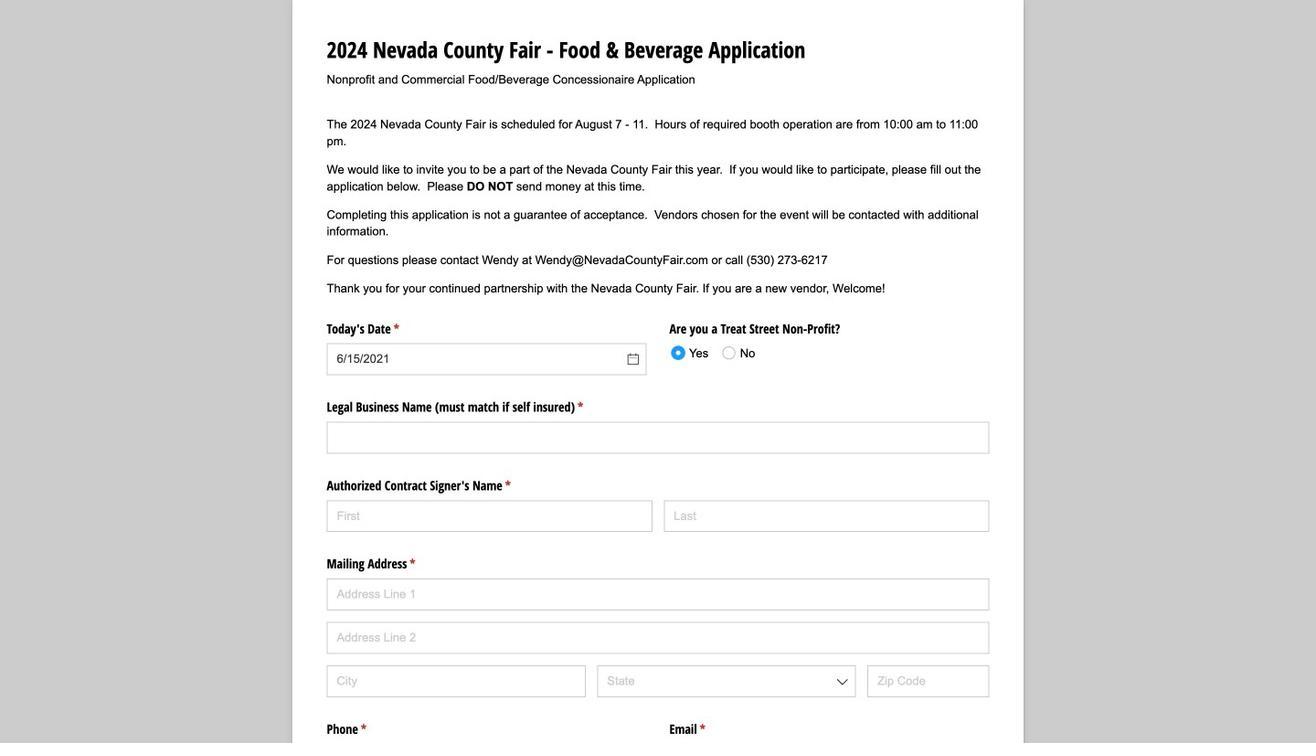 Task type: locate. For each thing, give the bounding box(es) containing it.
Last text field
[[664, 500, 989, 532]]

State text field
[[597, 665, 856, 697]]

Address Line 1 text field
[[327, 579, 989, 610]]

City text field
[[327, 665, 586, 697]]

Zip Code text field
[[867, 665, 989, 697]]

None radio
[[665, 339, 720, 366], [716, 339, 755, 366], [665, 339, 720, 366], [716, 339, 755, 366]]

None text field
[[327, 343, 647, 375]]

None text field
[[327, 422, 989, 454]]



Task type: describe. For each thing, give the bounding box(es) containing it.
Address Line 2 text field
[[327, 622, 989, 654]]

First text field
[[327, 500, 652, 532]]



